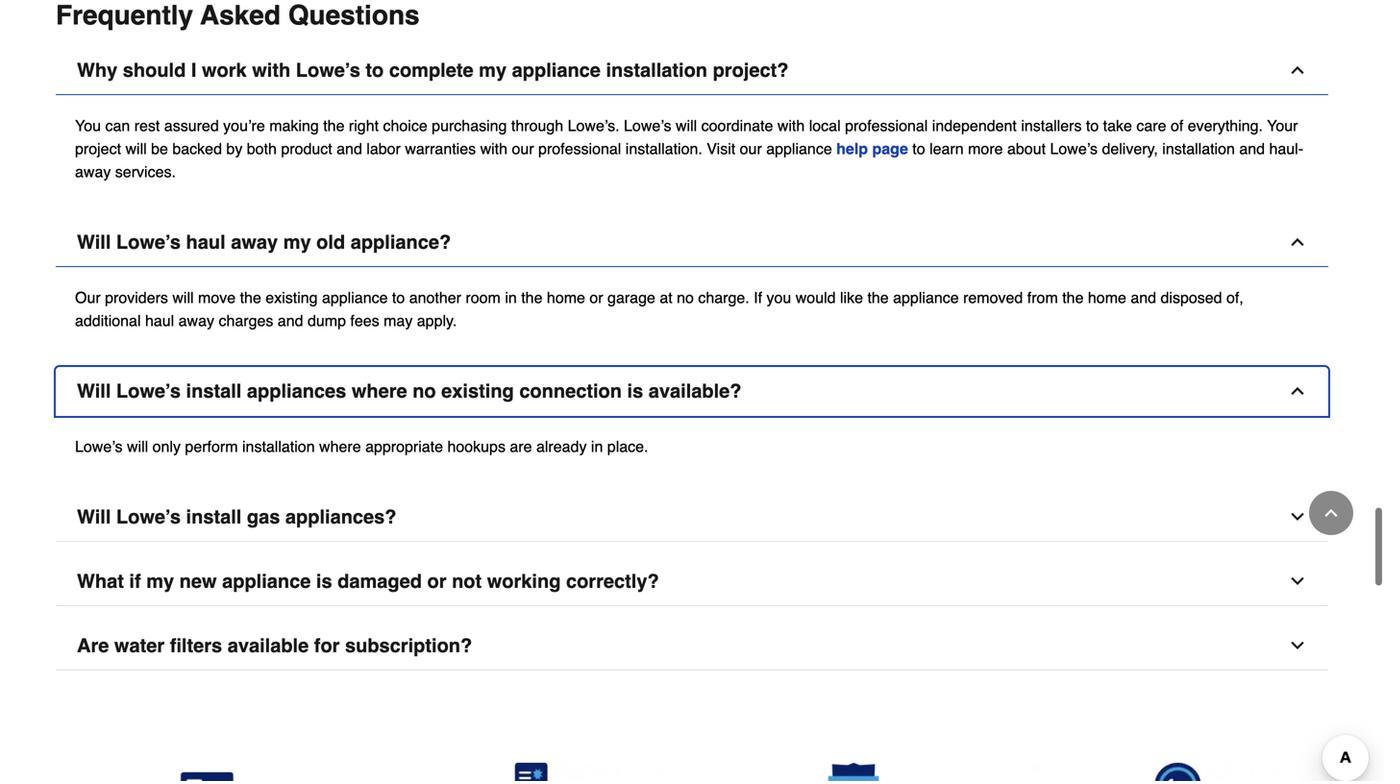 Task type: describe. For each thing, give the bounding box(es) containing it.
lowe's.
[[568, 117, 620, 135]]

i
[[191, 59, 197, 81]]

rest
[[134, 117, 160, 135]]

care
[[1137, 117, 1166, 135]]

right
[[349, 117, 379, 135]]

in for appliance?
[[505, 289, 517, 307]]

2 home from the left
[[1088, 289, 1127, 307]]

work
[[202, 59, 247, 81]]

will lowe's haul away my old appliance? button
[[56, 218, 1328, 267]]

already
[[536, 438, 587, 456]]

1 horizontal spatial with
[[480, 140, 508, 158]]

available
[[228, 635, 309, 657]]

appliance up fees
[[322, 289, 388, 307]]

product
[[281, 140, 332, 158]]

1 home from the left
[[547, 289, 585, 307]]

gas
[[247, 506, 280, 528]]

away inside our providers will move the existing appliance to another room in the home or garage at no charge. if you would like the appliance removed from the home and disposed of, additional haul away charges and dump fees may apply.
[[178, 312, 214, 330]]

coordinate
[[701, 117, 773, 135]]

providers
[[105, 289, 168, 307]]

charge.
[[698, 289, 750, 307]]

independent
[[932, 117, 1017, 135]]

another
[[409, 289, 461, 307]]

working
[[487, 571, 561, 593]]

1 our from the left
[[512, 140, 534, 158]]

our providers will move the existing appliance to another room in the home or garage at no charge. if you would like the appliance removed from the home and disposed of, additional haul away charges and dump fees may apply.
[[75, 289, 1244, 330]]

chevron up image inside scroll to top element
[[1322, 504, 1341, 523]]

the right the room at the top of the page
[[521, 289, 543, 307]]

lowe's inside the to learn more about lowe's delivery, installation and haul- away services.
[[1050, 140, 1098, 158]]

0 horizontal spatial installation
[[242, 438, 315, 456]]

existing inside our providers will move the existing appliance to another room in the home or garage at no charge. if you would like the appliance removed from the home and disposed of, additional haul away charges and dump fees may apply.
[[266, 289, 318, 307]]

1 horizontal spatial professional
[[845, 117, 928, 135]]

subscription?
[[345, 635, 472, 657]]

complete
[[389, 59, 474, 81]]

you can rest assured you're making the right choice purchasing through lowe's. lowe's will coordinate with local professional independent installers to take care of everything. your project will be backed by both product and labor warranties with our professional installation. visit our appliance
[[75, 117, 1298, 158]]

will lowe's install appliances where no existing connection is available?
[[77, 380, 742, 402]]

assured
[[164, 117, 219, 135]]

install for gas
[[186, 506, 242, 528]]

learn
[[930, 140, 964, 158]]

chevron up image for will lowe's haul away my old appliance?
[[1288, 233, 1307, 252]]

old
[[316, 231, 345, 253]]

installation inside the to learn more about lowe's delivery, installation and haul- away services.
[[1162, 140, 1235, 158]]

the right from in the right top of the page
[[1062, 289, 1084, 307]]

and inside the to learn more about lowe's delivery, installation and haul- away services.
[[1239, 140, 1265, 158]]

charges
[[219, 312, 273, 330]]

appliances?
[[285, 506, 397, 528]]

warranties
[[405, 140, 476, 158]]

through
[[511, 117, 563, 135]]

0 horizontal spatial my
[[146, 571, 174, 593]]

where inside will lowe's install appliances where no existing connection is available? button
[[352, 380, 407, 402]]

should
[[123, 59, 186, 81]]

will inside our providers will move the existing appliance to another room in the home or garage at no charge. if you would like the appliance removed from the home and disposed of, additional haul away charges and dump fees may apply.
[[172, 289, 194, 307]]

removed
[[963, 289, 1023, 307]]

of,
[[1227, 289, 1244, 307]]

1 vertical spatial with
[[777, 117, 805, 135]]

are
[[510, 438, 532, 456]]

1 vertical spatial where
[[319, 438, 361, 456]]

will for will lowe's haul away my old appliance?
[[77, 231, 111, 253]]

installers
[[1021, 117, 1082, 135]]

chevron down image for are water filters available for subscription?
[[1288, 636, 1307, 656]]

frequently
[[56, 0, 193, 31]]

haul inside our providers will move the existing appliance to another room in the home or garage at no charge. if you would like the appliance removed from the home and disposed of, additional haul away charges and dump fees may apply.
[[145, 312, 174, 330]]

haul inside button
[[186, 231, 226, 253]]

why should i work with lowe's to complete my appliance installation project?
[[77, 59, 789, 81]]

will for will lowe's install gas appliances?
[[77, 506, 111, 528]]

are
[[77, 635, 109, 657]]

at
[[660, 289, 673, 307]]

project
[[75, 140, 121, 158]]

will for will lowe's install appliances where no existing connection is available?
[[77, 380, 111, 402]]

questions
[[288, 0, 420, 31]]

damaged
[[338, 571, 422, 593]]

about
[[1007, 140, 1046, 158]]

what if my new appliance is damaged or not working correctly?
[[77, 571, 659, 593]]

install for appliances
[[186, 380, 242, 402]]

and left the disposed
[[1131, 289, 1156, 307]]

existing inside button
[[441, 380, 514, 402]]

lowe's will only perform installation where appropriate hookups are already in place.
[[75, 438, 648, 456]]

the inside you can rest assured you're making the right choice purchasing through lowe's. lowe's will coordinate with local professional independent installers to take care of everything. your project will be backed by both product and labor warranties with our professional installation. visit our appliance
[[323, 117, 345, 135]]

no inside button
[[413, 380, 436, 402]]

hookups
[[447, 438, 506, 456]]

chevron down image for what if my new appliance is damaged or not working correctly?
[[1288, 572, 1307, 591]]

0 horizontal spatial professional
[[538, 140, 621, 158]]

1 vertical spatial my
[[283, 231, 311, 253]]

lowe's up if
[[116, 506, 181, 528]]

not
[[452, 571, 482, 593]]

appliance up through
[[512, 59, 601, 81]]

will left "be"
[[125, 140, 147, 158]]

help page
[[836, 140, 908, 158]]

of
[[1171, 117, 1184, 135]]

installation.
[[626, 140, 702, 158]]

place.
[[607, 438, 648, 456]]

room
[[466, 289, 501, 307]]

help
[[836, 140, 868, 158]]

fees
[[350, 312, 379, 330]]

you
[[767, 289, 791, 307]]

our
[[75, 289, 101, 307]]

will lowe's install gas appliances?
[[77, 506, 397, 528]]

both
[[247, 140, 277, 158]]

dump
[[308, 312, 346, 330]]

new
[[179, 571, 217, 593]]

more
[[968, 140, 1003, 158]]

why should i work with lowe's to complete my appliance installation project? button
[[56, 46, 1328, 95]]

appliance?
[[351, 231, 451, 253]]

a blue badge icon. image
[[707, 763, 1001, 782]]

if
[[754, 289, 762, 307]]

to inside the to learn more about lowe's delivery, installation and haul- away services.
[[913, 140, 925, 158]]

connection
[[519, 380, 622, 402]]

apply.
[[417, 312, 457, 330]]

frequently asked questions
[[56, 0, 420, 31]]

chevron up image inside why should i work with lowe's to complete my appliance installation project? button
[[1288, 61, 1307, 80]]

everything.
[[1188, 117, 1263, 135]]



Task type: vqa. For each thing, say whether or not it's contained in the screenshot.
Mirror corresponding to 36
no



Task type: locate. For each thing, give the bounding box(es) containing it.
is
[[627, 380, 643, 402], [316, 571, 332, 593]]

0 horizontal spatial with
[[252, 59, 291, 81]]

project?
[[713, 59, 789, 81]]

2 horizontal spatial my
[[479, 59, 507, 81]]

visit
[[707, 140, 736, 158]]

1 will from the top
[[77, 231, 111, 253]]

can
[[105, 117, 130, 135]]

chevron up image up your
[[1288, 61, 1307, 80]]

1 vertical spatial chevron down image
[[1288, 636, 1307, 656]]

1 horizontal spatial haul
[[186, 231, 226, 253]]

will left only
[[127, 438, 148, 456]]

where left appropriate
[[319, 438, 361, 456]]

and left dump
[[278, 312, 303, 330]]

1 horizontal spatial in
[[591, 438, 603, 456]]

in
[[505, 289, 517, 307], [591, 438, 603, 456]]

install left the gas
[[186, 506, 242, 528]]

0 horizontal spatial chevron up image
[[1288, 61, 1307, 80]]

0 vertical spatial is
[[627, 380, 643, 402]]

2 will from the top
[[77, 380, 111, 402]]

1 vertical spatial installation
[[1162, 140, 1235, 158]]

with left local
[[777, 117, 805, 135]]

take
[[1103, 117, 1132, 135]]

1 horizontal spatial is
[[627, 380, 643, 402]]

chevron up image
[[1288, 61, 1307, 80], [1322, 504, 1341, 523]]

1 horizontal spatial away
[[178, 312, 214, 330]]

install up perform
[[186, 380, 242, 402]]

1 horizontal spatial existing
[[441, 380, 514, 402]]

will
[[676, 117, 697, 135], [125, 140, 147, 158], [172, 289, 194, 307], [127, 438, 148, 456]]

1 horizontal spatial my
[[283, 231, 311, 253]]

existing up dump
[[266, 289, 318, 307]]

our down the coordinate
[[740, 140, 762, 158]]

lowe's
[[296, 59, 360, 81], [624, 117, 671, 135], [1050, 140, 1098, 158], [116, 231, 181, 253], [116, 380, 181, 402], [75, 438, 123, 456], [116, 506, 181, 528]]

the left right
[[323, 117, 345, 135]]

or left not
[[427, 571, 447, 593]]

away inside the to learn more about lowe's delivery, installation and haul- away services.
[[75, 163, 111, 181]]

the up charges at the left top of the page
[[240, 289, 261, 307]]

1 vertical spatial or
[[427, 571, 447, 593]]

your
[[1267, 117, 1298, 135]]

my
[[479, 59, 507, 81], [283, 231, 311, 253], [146, 571, 174, 593]]

no inside our providers will move the existing appliance to another room in the home or garage at no charge. if you would like the appliance removed from the home and disposed of, additional haul away charges and dump fees may apply.
[[677, 289, 694, 307]]

1 vertical spatial is
[[316, 571, 332, 593]]

0 vertical spatial chevron up image
[[1288, 233, 1307, 252]]

a dark blue background check icon. image
[[384, 763, 677, 782]]

to learn more about lowe's delivery, installation and haul- away services.
[[75, 140, 1304, 181]]

and inside you can rest assured you're making the right choice purchasing through lowe's. lowe's will coordinate with local professional independent installers to take care of everything. your project will be backed by both product and labor warranties with our professional installation. visit our appliance
[[337, 140, 362, 158]]

are water filters available for subscription? button
[[56, 622, 1328, 671]]

chevron up image
[[1288, 233, 1307, 252], [1288, 382, 1307, 401]]

my right if
[[146, 571, 174, 593]]

perform
[[185, 438, 238, 456]]

1 vertical spatial chevron up image
[[1322, 504, 1341, 523]]

0 horizontal spatial in
[[505, 289, 517, 307]]

2 chevron up image from the top
[[1288, 382, 1307, 401]]

why
[[77, 59, 117, 81]]

installation
[[606, 59, 708, 81], [1162, 140, 1235, 158], [242, 438, 315, 456]]

to up the may
[[392, 289, 405, 307]]

away inside button
[[231, 231, 278, 253]]

chevron up image inside will lowe's haul away my old appliance? button
[[1288, 233, 1307, 252]]

will left move on the top left of page
[[172, 289, 194, 307]]

to left learn
[[913, 140, 925, 158]]

or inside our providers will move the existing appliance to another room in the home or garage at no charge. if you would like the appliance removed from the home and disposed of, additional haul away charges and dump fees may apply.
[[590, 289, 603, 307]]

what
[[77, 571, 124, 593]]

chevron down image inside are water filters available for subscription? button
[[1288, 636, 1307, 656]]

labor
[[367, 140, 401, 158]]

for
[[314, 635, 340, 657]]

0 horizontal spatial our
[[512, 140, 534, 158]]

where up lowe's will only perform installation where appropriate hookups are already in place.
[[352, 380, 407, 402]]

correctly?
[[566, 571, 659, 593]]

with inside button
[[252, 59, 291, 81]]

local
[[809, 117, 841, 135]]

2 our from the left
[[740, 140, 762, 158]]

1 horizontal spatial home
[[1088, 289, 1127, 307]]

scroll to top element
[[1309, 491, 1353, 535]]

installation inside button
[[606, 59, 708, 81]]

0 vertical spatial haul
[[186, 231, 226, 253]]

water
[[114, 635, 165, 657]]

away down project
[[75, 163, 111, 181]]

chevron down image inside what if my new appliance is damaged or not working correctly? button
[[1288, 572, 1307, 591]]

or left garage
[[590, 289, 603, 307]]

are water filters available for subscription?
[[77, 635, 472, 657]]

is up place.
[[627, 380, 643, 402]]

chevron down image
[[1288, 508, 1307, 527]]

will up what
[[77, 506, 111, 528]]

move
[[198, 289, 236, 307]]

1 vertical spatial chevron up image
[[1288, 382, 1307, 401]]

lowe's inside you can rest assured you're making the right choice purchasing through lowe's. lowe's will coordinate with local professional independent installers to take care of everything. your project will be backed by both product and labor warranties with our professional installation. visit our appliance
[[624, 117, 671, 135]]

0 vertical spatial where
[[352, 380, 407, 402]]

2 horizontal spatial away
[[231, 231, 278, 253]]

2 vertical spatial installation
[[242, 438, 315, 456]]

0 horizontal spatial no
[[413, 380, 436, 402]]

backed
[[172, 140, 222, 158]]

appliance inside you can rest assured you're making the right choice purchasing through lowe's. lowe's will coordinate with local professional independent installers to take care of everything. your project will be backed by both product and labor warranties with our professional installation. visit our appliance
[[766, 140, 832, 158]]

install
[[186, 380, 242, 402], [186, 506, 242, 528]]

1 horizontal spatial or
[[590, 289, 603, 307]]

chevron up image right chevron down image
[[1322, 504, 1341, 523]]

chevron up image for will lowe's install appliances where no existing connection is available?
[[1288, 382, 1307, 401]]

services.
[[115, 163, 176, 181]]

in inside our providers will move the existing appliance to another room in the home or garage at no charge. if you would like the appliance removed from the home and disposed of, additional haul away charges and dump fees may apply.
[[505, 289, 517, 307]]

filters
[[170, 635, 222, 657]]

1 vertical spatial no
[[413, 380, 436, 402]]

installation down of
[[1162, 140, 1235, 158]]

0 vertical spatial in
[[505, 289, 517, 307]]

disposed
[[1161, 289, 1222, 307]]

would
[[796, 289, 836, 307]]

will up our
[[77, 231, 111, 253]]

professional down the lowe's.
[[538, 140, 621, 158]]

appliance left removed
[[893, 289, 959, 307]]

to inside our providers will move the existing appliance to another room in the home or garage at no charge. if you would like the appliance removed from the home and disposed of, additional haul away charges and dump fees may apply.
[[392, 289, 405, 307]]

making
[[269, 117, 319, 135]]

1 vertical spatial away
[[231, 231, 278, 253]]

0 vertical spatial installation
[[606, 59, 708, 81]]

to
[[366, 59, 384, 81], [1086, 117, 1099, 135], [913, 140, 925, 158], [392, 289, 405, 307]]

appliances
[[247, 380, 346, 402]]

with down purchasing
[[480, 140, 508, 158]]

home left garage
[[547, 289, 585, 307]]

0 horizontal spatial away
[[75, 163, 111, 181]]

help page link
[[836, 140, 908, 158]]

and left "haul-"
[[1239, 140, 1265, 158]]

additional
[[75, 312, 141, 330]]

and
[[337, 140, 362, 158], [1239, 140, 1265, 158], [1131, 289, 1156, 307], [278, 312, 303, 330]]

in for existing
[[591, 438, 603, 456]]

no right at
[[677, 289, 694, 307]]

2 horizontal spatial installation
[[1162, 140, 1235, 158]]

appliance
[[512, 59, 601, 81], [766, 140, 832, 158], [322, 289, 388, 307], [893, 289, 959, 307], [222, 571, 311, 593]]

1 chevron up image from the top
[[1288, 233, 1307, 252]]

0 horizontal spatial haul
[[145, 312, 174, 330]]

will lowe's install appliances where no existing connection is available? button
[[56, 367, 1328, 416]]

2 vertical spatial my
[[146, 571, 174, 593]]

only
[[152, 438, 181, 456]]

0 vertical spatial install
[[186, 380, 242, 402]]

appliance down local
[[766, 140, 832, 158]]

installation up you can rest assured you're making the right choice purchasing through lowe's. lowe's will coordinate with local professional independent installers to take care of everything. your project will be backed by both product and labor warranties with our professional installation. visit our appliance
[[606, 59, 708, 81]]

may
[[384, 312, 413, 330]]

professional
[[845, 117, 928, 135], [538, 140, 621, 158]]

you're
[[223, 117, 265, 135]]

you
[[75, 117, 101, 135]]

by
[[226, 140, 243, 158]]

to inside you can rest assured you're making the right choice purchasing through lowe's. lowe's will coordinate with local professional independent installers to take care of everything. your project will be backed by both product and labor warranties with our professional installation. visit our appliance
[[1086, 117, 1099, 135]]

choice
[[383, 117, 427, 135]]

asked
[[200, 0, 281, 31]]

my left old
[[283, 231, 311, 253]]

with right work
[[252, 59, 291, 81]]

is left damaged
[[316, 571, 332, 593]]

will
[[77, 231, 111, 253], [77, 380, 111, 402], [77, 506, 111, 528]]

1 horizontal spatial no
[[677, 289, 694, 307]]

2 horizontal spatial with
[[777, 117, 805, 135]]

0 horizontal spatial is
[[316, 571, 332, 593]]

no
[[677, 289, 694, 307], [413, 380, 436, 402]]

0 horizontal spatial home
[[547, 289, 585, 307]]

haul up move on the top left of page
[[186, 231, 226, 253]]

to inside button
[[366, 59, 384, 81]]

existing up hookups
[[441, 380, 514, 402]]

2 install from the top
[[186, 506, 242, 528]]

will down 'additional'
[[77, 380, 111, 402]]

1 chevron down image from the top
[[1288, 572, 1307, 591]]

1 horizontal spatial installation
[[606, 59, 708, 81]]

available?
[[649, 380, 742, 402]]

professional up page
[[845, 117, 928, 135]]

my up purchasing
[[479, 59, 507, 81]]

0 vertical spatial chevron down image
[[1288, 572, 1307, 591]]

0 vertical spatial away
[[75, 163, 111, 181]]

1 vertical spatial will
[[77, 380, 111, 402]]

1 vertical spatial in
[[591, 438, 603, 456]]

1 vertical spatial install
[[186, 506, 242, 528]]

0 horizontal spatial or
[[427, 571, 447, 593]]

or inside button
[[427, 571, 447, 593]]

haul down providers
[[145, 312, 174, 330]]

appropriate
[[365, 438, 443, 456]]

0 vertical spatial no
[[677, 289, 694, 307]]

page
[[872, 140, 908, 158]]

0 horizontal spatial existing
[[266, 289, 318, 307]]

in left place.
[[591, 438, 603, 456]]

purchasing
[[432, 117, 507, 135]]

a dark blue credit card icon. image
[[60, 763, 353, 782]]

0 vertical spatial existing
[[266, 289, 318, 307]]

0 vertical spatial or
[[590, 289, 603, 307]]

3 will from the top
[[77, 506, 111, 528]]

our down through
[[512, 140, 534, 158]]

haul
[[186, 231, 226, 253], [145, 312, 174, 330]]

lowe's up providers
[[116, 231, 181, 253]]

2 vertical spatial with
[[480, 140, 508, 158]]

lowe's up only
[[116, 380, 181, 402]]

to up right
[[366, 59, 384, 81]]

or
[[590, 289, 603, 307], [427, 571, 447, 593]]

1 vertical spatial existing
[[441, 380, 514, 402]]

a blue 1-year labor warranty icon. image
[[1031, 763, 1325, 782]]

will lowe's install gas appliances? button
[[56, 493, 1328, 542]]

lowe's down installers
[[1050, 140, 1098, 158]]

1 horizontal spatial chevron up image
[[1322, 504, 1341, 523]]

1 vertical spatial haul
[[145, 312, 174, 330]]

if
[[129, 571, 141, 593]]

haul-
[[1269, 140, 1304, 158]]

chevron down image
[[1288, 572, 1307, 591], [1288, 636, 1307, 656]]

away up move on the top left of page
[[231, 231, 278, 253]]

in right the room at the top of the page
[[505, 289, 517, 307]]

lowe's left only
[[75, 438, 123, 456]]

2 vertical spatial will
[[77, 506, 111, 528]]

lowe's up installation.
[[624, 117, 671, 135]]

1 install from the top
[[186, 380, 242, 402]]

2 chevron down image from the top
[[1288, 636, 1307, 656]]

be
[[151, 140, 168, 158]]

0 vertical spatial chevron up image
[[1288, 61, 1307, 80]]

chevron up image inside will lowe's install appliances where no existing connection is available? button
[[1288, 382, 1307, 401]]

lowe's down the questions
[[296, 59, 360, 81]]

appliance up available
[[222, 571, 311, 593]]

will up installation.
[[676, 117, 697, 135]]

where
[[352, 380, 407, 402], [319, 438, 361, 456]]

garage
[[608, 289, 655, 307]]

0 vertical spatial my
[[479, 59, 507, 81]]

and down right
[[337, 140, 362, 158]]

away down move on the top left of page
[[178, 312, 214, 330]]

home right from in the right top of the page
[[1088, 289, 1127, 307]]

to left take
[[1086, 117, 1099, 135]]

0 vertical spatial with
[[252, 59, 291, 81]]

what if my new appliance is damaged or not working correctly? button
[[56, 558, 1328, 607]]

0 vertical spatial professional
[[845, 117, 928, 135]]

no up appropriate
[[413, 380, 436, 402]]

installation down appliances on the left of the page
[[242, 438, 315, 456]]

the right like
[[867, 289, 889, 307]]

2 vertical spatial away
[[178, 312, 214, 330]]

1 horizontal spatial our
[[740, 140, 762, 158]]

1 vertical spatial professional
[[538, 140, 621, 158]]

0 vertical spatial will
[[77, 231, 111, 253]]



